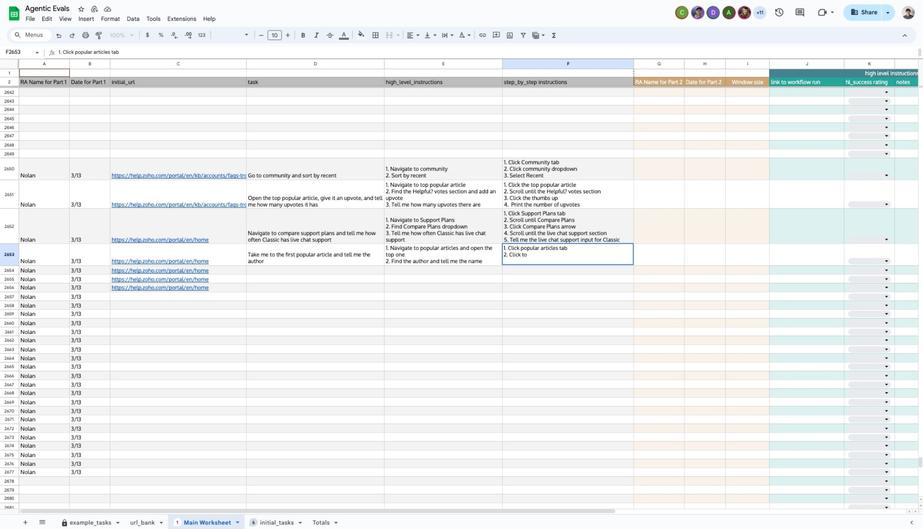Task type: describe. For each thing, give the bounding box(es) containing it.
increase decimal places image
[[184, 31, 192, 39]]

fill color image
[[357, 29, 366, 39]]

name box (⌘ + j) element
[[2, 48, 42, 58]]

undo (⌘z) image
[[55, 31, 63, 39]]

italic (⌘i) image
[[313, 31, 321, 39]]

Zoom text field
[[108, 30, 127, 41]]

5 menu item from the left
[[98, 14, 124, 24]]

hide the menus (ctrl+shift+f) image
[[901, 31, 909, 39]]

add shortcut to drive image
[[90, 5, 98, 13]]

3 menu item from the left
[[56, 14, 75, 24]]

insert chart image
[[506, 31, 514, 39]]

strikethrough (⌘+shift+x) image
[[326, 31, 334, 39]]

Zoom field
[[106, 29, 137, 42]]

document status: saved to drive. image
[[103, 5, 112, 13]]

Font size field
[[268, 30, 285, 41]]

add sheet image
[[21, 519, 29, 526]]

7 menu item from the left
[[143, 14, 164, 24]]

Rename text field
[[22, 3, 74, 13]]

2 toolbar from the left
[[53, 515, 350, 529]]

caitlin luerkens image
[[677, 7, 688, 18]]

bold (⌘b) image
[[299, 31, 307, 39]]

redo (⌘y) image
[[68, 31, 76, 39]]

merge cells image
[[386, 31, 394, 39]]

borders image
[[371, 29, 380, 41]]

text color image
[[339, 29, 349, 39]]

4 menu item from the left
[[75, 14, 98, 24]]

quick sharing actions image
[[887, 12, 890, 25]]

none text field inside name box (⌘ + j) element
[[3, 49, 34, 56]]

insert comment (⌘+option+m) image
[[492, 31, 501, 39]]

functions image
[[550, 29, 559, 41]]

giulia masi image
[[739, 7, 751, 18]]



Task type: locate. For each thing, give the bounding box(es) containing it.
1 horizontal spatial toolbar
[[53, 515, 350, 529]]

9 menu item from the left
[[200, 14, 219, 24]]

insert link (⌘k) image
[[479, 31, 487, 39]]

dylan oquin image
[[708, 7, 719, 18]]

cj baylor image
[[692, 7, 704, 18]]

decrease font size (⌘+shift+comma) image
[[257, 31, 265, 39]]

F2653 field
[[504, 244, 633, 258]]

Menus field
[[10, 29, 52, 41]]

6 menu item from the left
[[124, 14, 143, 24]]

increase font size (⌘+shift+period) image
[[284, 31, 292, 39]]

all sheets image
[[35, 516, 49, 529]]

2 menu item from the left
[[38, 14, 56, 24]]

select merge type image
[[395, 30, 400, 33]]

paint format image
[[95, 31, 103, 39]]

menu bar inside menu bar banner
[[22, 11, 219, 24]]

0 horizontal spatial toolbar
[[17, 515, 52, 529]]

menu bar banner
[[0, 0, 924, 529]]

application
[[0, 0, 924, 529]]

1 menu item from the left
[[22, 14, 38, 24]]

last edit was seconds ago image
[[775, 7, 785, 17]]

angela cha image
[[724, 7, 735, 18]]

toolbar
[[17, 515, 52, 529], [53, 515, 350, 529], [352, 515, 354, 529]]

sheets home image
[[7, 6, 21, 21]]

menu bar
[[22, 11, 219, 24]]

8 menu item from the left
[[164, 14, 200, 24]]

1 toolbar from the left
[[17, 515, 52, 529]]

None text field
[[59, 48, 917, 58]]

Star checkbox
[[60, 0, 94, 30]]

show all comments image
[[795, 8, 805, 18]]

print (⌘p) image
[[81, 31, 90, 39]]

create a filter image
[[519, 31, 528, 39]]

2 horizontal spatial toolbar
[[352, 515, 354, 529]]

main toolbar
[[51, 29, 562, 43]]

3 toolbar from the left
[[352, 515, 354, 529]]

decrease decimal places image
[[170, 31, 179, 39]]

Font size text field
[[268, 30, 281, 40]]

share. adept ai labs. anyone in this group with the link can open image
[[851, 8, 859, 16]]

menu item
[[22, 14, 38, 24], [38, 14, 56, 24], [56, 14, 75, 24], [75, 14, 98, 24], [98, 14, 124, 24], [124, 14, 143, 24], [143, 14, 164, 24], [164, 14, 200, 24], [200, 14, 219, 24]]

None text field
[[3, 49, 34, 56]]



Task type: vqa. For each thing, say whether or not it's contained in the screenshot.
the topmost the bar
no



